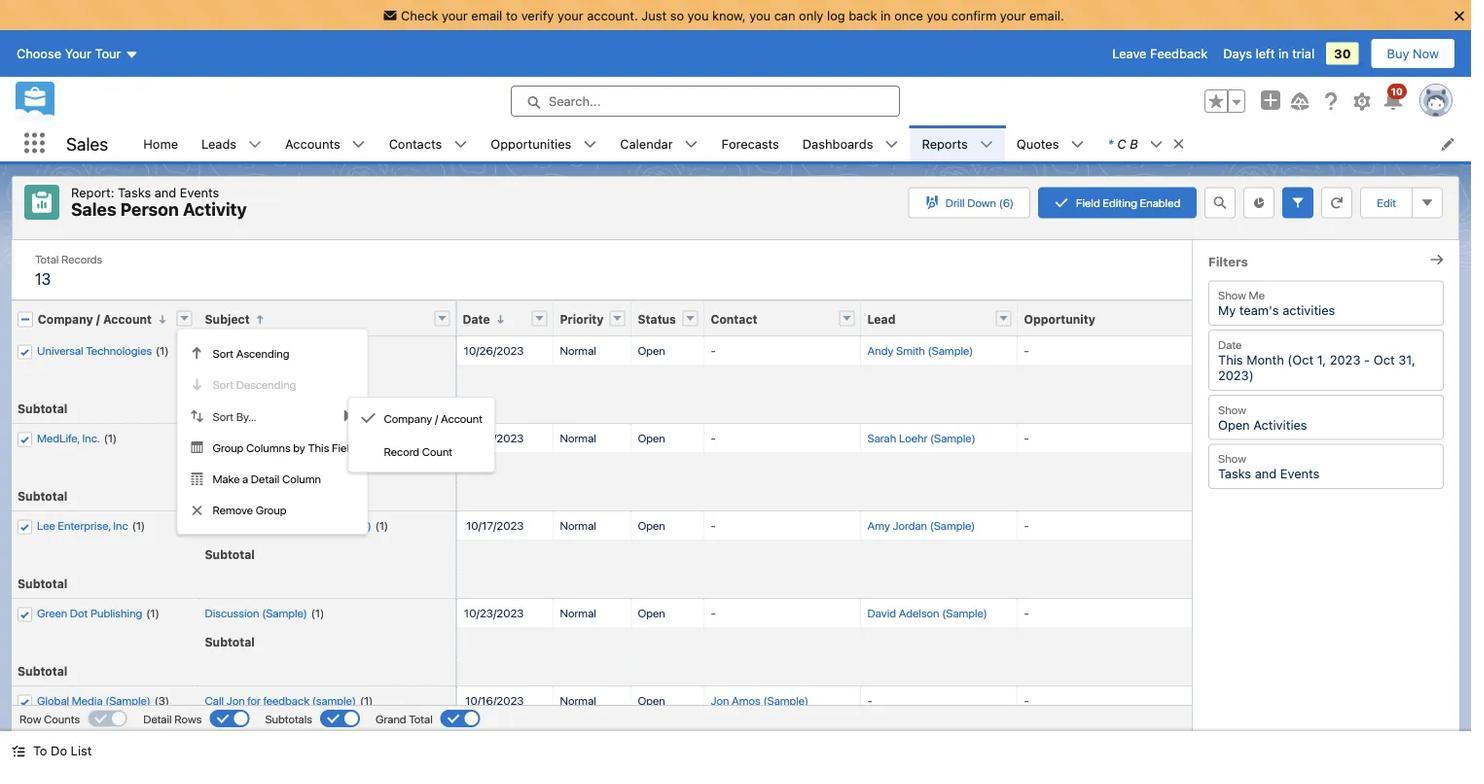 Task type: vqa. For each thing, say whether or not it's contained in the screenshot.
Dashboards link
yes



Task type: locate. For each thing, give the bounding box(es) containing it.
in right left
[[1279, 46, 1289, 61]]

list item containing *
[[1096, 126, 1195, 162]]

1 horizontal spatial your
[[558, 8, 584, 22]]

text default image for reports
[[980, 138, 993, 151]]

verify
[[521, 8, 554, 22]]

text default image right b
[[1150, 138, 1164, 151]]

home link
[[132, 126, 190, 162]]

text default image inside opportunities list item
[[583, 138, 597, 151]]

text default image left "to"
[[12, 745, 25, 759]]

to do list button
[[0, 732, 104, 771]]

confirm
[[952, 8, 997, 22]]

text default image left 'reports' link
[[885, 138, 899, 151]]

leave feedback link
[[1113, 46, 1208, 61]]

text default image right accounts
[[352, 138, 366, 151]]

4 text default image from the left
[[885, 138, 899, 151]]

your left the email.
[[1000, 8, 1026, 22]]

you right once
[[927, 8, 948, 22]]

0 vertical spatial in
[[881, 8, 891, 22]]

1 horizontal spatial in
[[1279, 46, 1289, 61]]

email.
[[1030, 8, 1065, 22]]

you
[[688, 8, 709, 22], [750, 8, 771, 22], [927, 8, 948, 22]]

dashboards list item
[[791, 126, 910, 162]]

1 vertical spatial in
[[1279, 46, 1289, 61]]

text default image inside quotes list item
[[1071, 138, 1085, 151]]

text default image for accounts
[[352, 138, 366, 151]]

your right "verify"
[[558, 8, 584, 22]]

text default image inside calendar list item
[[685, 138, 698, 151]]

contacts link
[[377, 126, 454, 162]]

choose your tour
[[17, 46, 121, 61]]

dashboards link
[[791, 126, 885, 162]]

3 text default image from the left
[[685, 138, 698, 151]]

accounts
[[285, 136, 340, 151]]

text default image right b
[[1172, 137, 1186, 151]]

group
[[1205, 90, 1246, 113]]

check your email to verify your account. just so you know, you can only log back in once you confirm your email.
[[401, 8, 1065, 22]]

text default image left '*'
[[1071, 138, 1085, 151]]

in right back
[[881, 8, 891, 22]]

1 text default image from the left
[[248, 138, 262, 151]]

your left the "email"
[[442, 8, 468, 22]]

text default image right the reports
[[980, 138, 993, 151]]

1 horizontal spatial you
[[750, 8, 771, 22]]

only
[[799, 8, 824, 22]]

you right so
[[688, 8, 709, 22]]

text default image for contacts
[[454, 138, 467, 151]]

leads
[[201, 136, 237, 151]]

2 your from the left
[[558, 8, 584, 22]]

5 text default image from the left
[[980, 138, 993, 151]]

log
[[827, 8, 845, 22]]

email
[[471, 8, 503, 22]]

6 text default image from the left
[[1150, 138, 1164, 151]]

buy now
[[1387, 46, 1439, 61]]

contacts
[[389, 136, 442, 151]]

buy
[[1387, 46, 1410, 61]]

text default image inside reports list item
[[980, 138, 993, 151]]

text default image inside dashboards list item
[[885, 138, 899, 151]]

choose
[[17, 46, 61, 61]]

leads link
[[190, 126, 248, 162]]

2 horizontal spatial your
[[1000, 8, 1026, 22]]

text default image inside leads 'list item'
[[248, 138, 262, 151]]

text default image inside contacts list item
[[454, 138, 467, 151]]

you left can
[[750, 8, 771, 22]]

your
[[65, 46, 92, 61]]

in
[[881, 8, 891, 22], [1279, 46, 1289, 61]]

calendar link
[[609, 126, 685, 162]]

2 text default image from the left
[[352, 138, 366, 151]]

0 horizontal spatial your
[[442, 8, 468, 22]]

list
[[132, 126, 1471, 162]]

search... button
[[511, 86, 900, 117]]

text default image
[[1172, 137, 1186, 151], [454, 138, 467, 151], [583, 138, 597, 151], [1071, 138, 1085, 151], [12, 745, 25, 759]]

0 horizontal spatial you
[[688, 8, 709, 22]]

tour
[[95, 46, 121, 61]]

text default image down search...
[[583, 138, 597, 151]]

text default image right calendar
[[685, 138, 698, 151]]

your
[[442, 8, 468, 22], [558, 8, 584, 22], [1000, 8, 1026, 22]]

text default image
[[248, 138, 262, 151], [352, 138, 366, 151], [685, 138, 698, 151], [885, 138, 899, 151], [980, 138, 993, 151], [1150, 138, 1164, 151]]

can
[[774, 8, 796, 22]]

list containing home
[[132, 126, 1471, 162]]

10
[[1391, 86, 1403, 97]]

sales
[[66, 133, 108, 154]]

30
[[1334, 46, 1351, 61]]

days left in trial
[[1224, 46, 1315, 61]]

account.
[[587, 8, 638, 22]]

list item
[[1096, 126, 1195, 162]]

choose your tour button
[[16, 38, 140, 69]]

left
[[1256, 46, 1275, 61]]

to
[[506, 8, 518, 22]]

text default image inside accounts list item
[[352, 138, 366, 151]]

text default image right contacts
[[454, 138, 467, 151]]

2 horizontal spatial you
[[927, 8, 948, 22]]

quotes list item
[[1005, 126, 1096, 162]]

1 your from the left
[[442, 8, 468, 22]]

leave
[[1113, 46, 1147, 61]]

text default image right leads
[[248, 138, 262, 151]]

opportunities
[[491, 136, 572, 151]]



Task type: describe. For each thing, give the bounding box(es) containing it.
text default image for calendar
[[685, 138, 698, 151]]

text default image for opportunities
[[583, 138, 597, 151]]

leads list item
[[190, 126, 274, 162]]

just
[[642, 8, 667, 22]]

quotes
[[1017, 136, 1059, 151]]

forecasts
[[722, 136, 779, 151]]

calendar list item
[[609, 126, 710, 162]]

check
[[401, 8, 438, 22]]

to
[[33, 744, 47, 759]]

accounts list item
[[274, 126, 377, 162]]

so
[[670, 8, 684, 22]]

home
[[143, 136, 178, 151]]

2 you from the left
[[750, 8, 771, 22]]

opportunities list item
[[479, 126, 609, 162]]

do
[[51, 744, 67, 759]]

reports link
[[910, 126, 980, 162]]

3 your from the left
[[1000, 8, 1026, 22]]

1 you from the left
[[688, 8, 709, 22]]

to do list
[[33, 744, 92, 759]]

*
[[1108, 136, 1114, 151]]

text default image inside "list item"
[[1150, 138, 1164, 151]]

buy now button
[[1371, 38, 1456, 69]]

10 button
[[1382, 84, 1407, 113]]

text default image for quotes
[[1071, 138, 1085, 151]]

opportunities link
[[479, 126, 583, 162]]

list
[[71, 744, 92, 759]]

leave feedback
[[1113, 46, 1208, 61]]

text default image inside to do list button
[[12, 745, 25, 759]]

text default image for dashboards
[[885, 138, 899, 151]]

dashboards
[[803, 136, 873, 151]]

know,
[[712, 8, 746, 22]]

calendar
[[620, 136, 673, 151]]

3 you from the left
[[927, 8, 948, 22]]

0 horizontal spatial in
[[881, 8, 891, 22]]

search...
[[549, 94, 601, 109]]

text default image for leads
[[248, 138, 262, 151]]

trial
[[1293, 46, 1315, 61]]

forecasts link
[[710, 126, 791, 162]]

* c b
[[1108, 136, 1138, 151]]

reports
[[922, 136, 968, 151]]

quotes link
[[1005, 126, 1071, 162]]

reports list item
[[910, 126, 1005, 162]]

once
[[895, 8, 923, 22]]

accounts link
[[274, 126, 352, 162]]

days
[[1224, 46, 1252, 61]]

c
[[1118, 136, 1127, 151]]

now
[[1413, 46, 1439, 61]]

contacts list item
[[377, 126, 479, 162]]

feedback
[[1150, 46, 1208, 61]]

back
[[849, 8, 877, 22]]

b
[[1130, 136, 1138, 151]]



